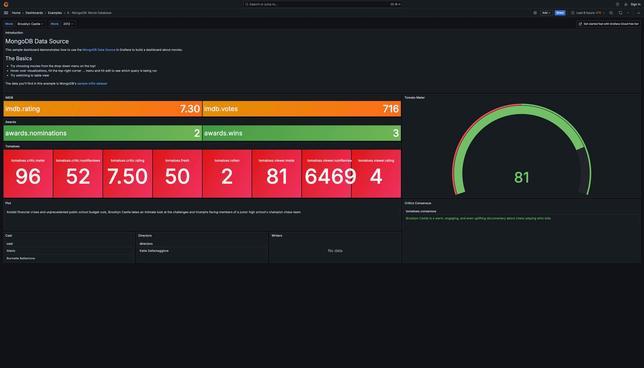 Task type: describe. For each thing, give the bounding box(es) containing it.
grafana image
[[3, 2, 9, 7]]

dashboard settings image
[[534, 11, 538, 15]]

news image
[[625, 2, 629, 6]]

zoom out time range image
[[610, 11, 614, 15]]

auto refresh turned off. choose refresh time interval image
[[627, 11, 630, 14]]



Task type: locate. For each thing, give the bounding box(es) containing it.
open menu image
[[3, 10, 9, 15]]

cell
[[5, 208, 400, 216], [405, 215, 639, 222], [5, 247, 133, 255], [139, 247, 266, 255], [5, 255, 133, 262]]

help image
[[616, 2, 620, 6]]

refresh dashboard image
[[619, 11, 623, 15]]



Task type: vqa. For each thing, say whether or not it's contained in the screenshot.
'Mark "Loki NGINX Service Mesh - JSON version" as favorite' icon
no



